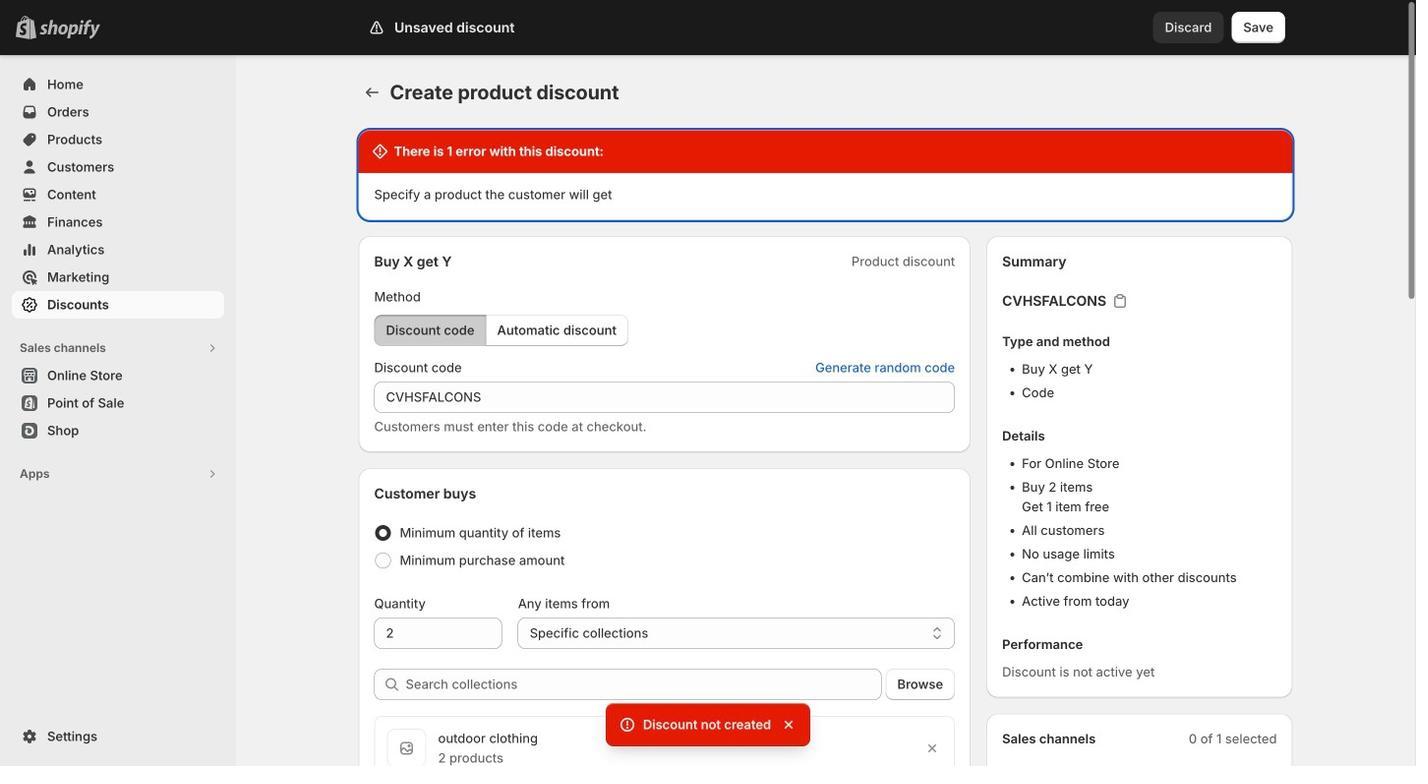 Task type: locate. For each thing, give the bounding box(es) containing it.
None text field
[[374, 382, 955, 413], [374, 618, 502, 649], [374, 382, 955, 413], [374, 618, 502, 649]]

shopify image
[[39, 19, 100, 39]]



Task type: describe. For each thing, give the bounding box(es) containing it.
Search collections text field
[[406, 669, 882, 700]]



Task type: vqa. For each thing, say whether or not it's contained in the screenshot.
text box
yes



